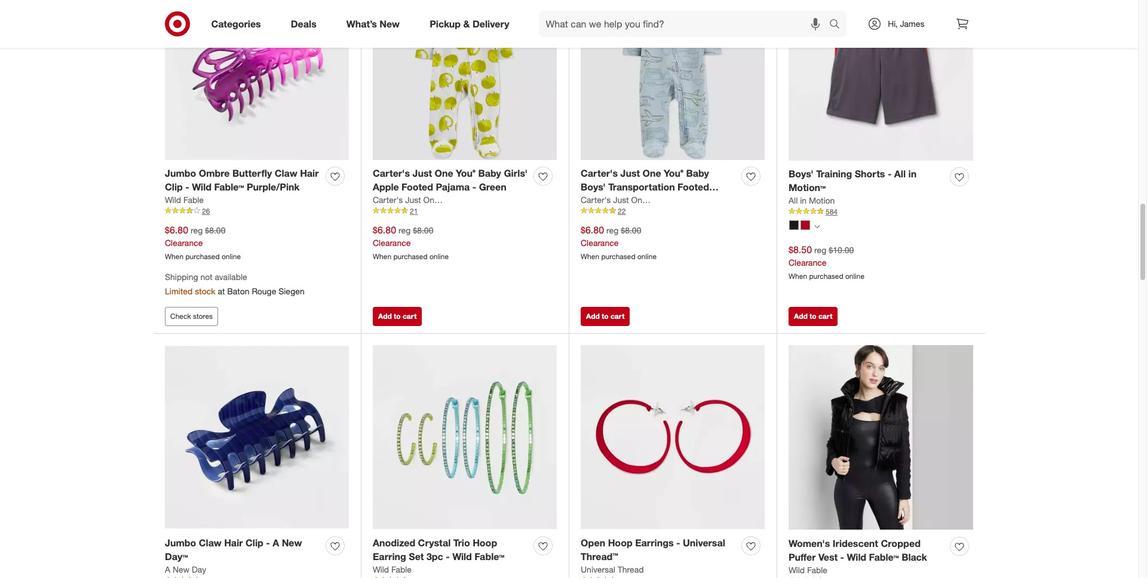 Task type: describe. For each thing, give the bounding box(es) containing it.
1 vertical spatial universal
[[581, 564, 615, 574]]

wild fable for anodized crystal trio hoop earring set 3pc - wild fable™
[[373, 564, 412, 574]]

check
[[170, 312, 191, 321]]

siegen
[[279, 286, 305, 297]]

pajama for blue
[[581, 195, 615, 207]]

check stores
[[170, 312, 213, 321]]

check stores button
[[165, 307, 218, 326]]

wild fable link for jumbo ombre butterfly claw hair clip - wild fable™ purple/pink
[[165, 194, 204, 206]]

$8.00 for transportation
[[621, 225, 641, 235]]

motion
[[809, 195, 835, 205]]

search button
[[824, 11, 853, 39]]

wild fable for women's iridescent cropped puffer vest - wild fable™ black
[[789, 565, 827, 575]]

blue
[[624, 195, 644, 207]]

carter's just one you link for apple
[[373, 194, 455, 206]]

add to cart for green
[[378, 312, 417, 321]]

black image
[[789, 220, 799, 230]]

add to cart for blue
[[586, 312, 625, 321]]

boys' inside boys' training shorts - all in motion™
[[789, 168, 814, 180]]

clearance for boys' training shorts - all in motion™
[[789, 257, 826, 268]]

when for jumbo ombre butterfly claw hair clip - wild fable™ purple/pink
[[165, 252, 184, 261]]

$8.50
[[789, 244, 812, 256]]

women's iridescent cropped puffer vest - wild fable™ black
[[789, 538, 927, 563]]

pickup
[[430, 18, 461, 30]]

clearance for carter's just one you®️ baby girls' apple footed pajama - green
[[373, 238, 411, 248]]

wild inside women's iridescent cropped puffer vest - wild fable™ black
[[847, 551, 866, 563]]

puffer
[[789, 551, 816, 563]]

carter's just one you®️ baby girls' apple footed pajama - green
[[373, 167, 527, 193]]

earring
[[373, 551, 406, 563]]

$8.50 reg $10.00 clearance when purchased online
[[789, 244, 864, 281]]

26
[[202, 207, 210, 216]]

open
[[581, 537, 605, 549]]

anodized crystal trio hoop earring set 3pc - wild fable™
[[373, 537, 504, 563]]

boys' training shorts - all in motion™
[[789, 168, 917, 194]]

3 to from the left
[[810, 312, 816, 321]]

3pc
[[426, 551, 443, 563]]

footed for apple
[[402, 181, 433, 193]]

james
[[900, 19, 924, 29]]

open hoop earrings - universal thread™ link
[[581, 536, 737, 564]]

categories
[[211, 18, 261, 30]]

shipping not available limited stock at  baton rouge siegen
[[165, 272, 305, 297]]

hoop inside open hoop earrings - universal thread™
[[608, 537, 632, 549]]

green
[[479, 181, 506, 193]]

3 add from the left
[[794, 312, 808, 321]]

pickup & delivery link
[[419, 11, 524, 37]]

hi, james
[[888, 19, 924, 29]]

all colors image
[[814, 224, 820, 230]]

women's
[[789, 538, 830, 550]]

a new day link
[[165, 564, 206, 576]]

clip inside jumbo claw hair clip - a new day™
[[245, 537, 263, 549]]

clearance for jumbo ombre butterfly claw hair clip - wild fable™ purple/pink
[[165, 238, 203, 248]]

limited
[[165, 286, 193, 297]]

jumbo claw hair clip - a new day™ link
[[165, 536, 321, 564]]

add to cart button for blue
[[581, 307, 630, 326]]

what's new
[[346, 18, 400, 30]]

delivery
[[472, 18, 509, 30]]

26 link
[[165, 206, 349, 216]]

claw inside jumbo claw hair clip - a new day™
[[199, 537, 222, 549]]

baby for carter's just one you®️ baby girls' apple footed pajama - green
[[478, 167, 501, 179]]

rouge
[[252, 286, 276, 297]]

training
[[816, 168, 852, 180]]

stock
[[195, 286, 215, 297]]

all in motion
[[789, 195, 835, 205]]

$8.00 for apple
[[413, 225, 433, 235]]

to for blue
[[602, 312, 609, 321]]

- inside jumbo claw hair clip - a new day™
[[266, 537, 270, 549]]

carter's for carter's just one you link associated with apple
[[373, 195, 403, 205]]

footed for transportation
[[678, 181, 709, 193]]

$10.00
[[829, 245, 854, 255]]

women's iridescent cropped puffer vest - wild fable™ black link
[[789, 537, 945, 564]]

a new day
[[165, 564, 206, 574]]

black
[[902, 551, 927, 563]]

clearance for carter's just one you®️ baby boys' transportation footed pajama - blue
[[581, 238, 619, 248]]

jumbo ombre butterfly claw hair clip - wild fable™ purple/pink
[[165, 167, 319, 193]]

wild fable link for anodized crystal trio hoop earring set 3pc - wild fable™
[[373, 564, 412, 576]]

$6.80 reg $8.00 clearance when purchased online for apple
[[373, 224, 449, 261]]

cart for blue
[[611, 312, 625, 321]]

ombre
[[199, 167, 230, 179]]

crystal
[[418, 537, 451, 549]]

purchased for motion™
[[809, 272, 843, 281]]

one down carter's just one you®️ baby girls' apple footed pajama - green
[[423, 195, 439, 205]]

trio
[[453, 537, 470, 549]]

$6.80 for carter's just one you®️ baby boys' transportation footed pajama - blue
[[581, 224, 604, 236]]

anodized crystal trio hoop earring set 3pc - wild fable™ link
[[373, 536, 529, 564]]

purple/pink
[[247, 181, 300, 193]]

deals
[[291, 18, 316, 30]]

584 link
[[789, 207, 973, 217]]

$6.80 reg $8.00 clearance when purchased online for -
[[165, 224, 241, 261]]

online for apple
[[429, 252, 449, 261]]

jumbo ombre butterfly claw hair clip - wild fable™ purple/pink link
[[165, 167, 321, 194]]

fable™ inside anodized crystal trio hoop earring set 3pc - wild fable™
[[475, 551, 504, 563]]

carter's just one you link for transportation
[[581, 194, 663, 206]]

cropped
[[881, 538, 921, 550]]

$8.00 for -
[[205, 225, 225, 235]]

new inside jumbo claw hair clip - a new day™
[[282, 537, 302, 549]]

transportation
[[608, 181, 675, 193]]

what's
[[346, 18, 377, 30]]

you for green
[[441, 195, 455, 205]]

3 cart from the left
[[818, 312, 832, 321]]

pickup & delivery
[[430, 18, 509, 30]]

carter's just one you®️ baby girls' apple footed pajama - green link
[[373, 167, 529, 194]]

universal inside open hoop earrings - universal thread™
[[683, 537, 725, 549]]

all in motion link
[[789, 195, 835, 207]]

add for blue
[[586, 312, 600, 321]]

online for transportation
[[637, 252, 657, 261]]

not
[[200, 272, 212, 282]]

all colors element
[[814, 223, 820, 230]]

thread™
[[581, 551, 618, 563]]

shorts
[[855, 168, 885, 180]]

earrings
[[635, 537, 674, 549]]

3 add to cart button from the left
[[789, 307, 838, 326]]

categories link
[[201, 11, 276, 37]]

in inside boys' training shorts - all in motion™
[[908, 168, 917, 180]]

clip inside jumbo ombre butterfly claw hair clip - wild fable™ purple/pink
[[165, 181, 183, 193]]

reg for motion™
[[814, 245, 826, 255]]

- inside "carter's just one you®️ baby boys' transportation footed pajama - blue"
[[617, 195, 621, 207]]

just inside carter's just one you®️ baby girls' apple footed pajama - green
[[413, 167, 432, 179]]

21 link
[[373, 206, 557, 216]]

- inside anodized crystal trio hoop earring set 3pc - wild fable™
[[446, 551, 450, 563]]

day™
[[165, 551, 188, 563]]



Task type: locate. For each thing, give the bounding box(es) containing it.
wild fable up 26
[[165, 195, 204, 205]]

$8.00 down "21"
[[413, 225, 433, 235]]

0 vertical spatial all
[[894, 168, 906, 180]]

boys' up the motion™ at the top of page
[[789, 168, 814, 180]]

2 $8.00 from the left
[[413, 225, 433, 235]]

new for what's new
[[380, 18, 400, 30]]

1 hoop from the left
[[473, 537, 497, 549]]

1 horizontal spatial fable™
[[475, 551, 504, 563]]

3 add to cart from the left
[[794, 312, 832, 321]]

2 add from the left
[[586, 312, 600, 321]]

you down carter's just one you®️ baby girls' apple footed pajama - green link
[[441, 195, 455, 205]]

0 horizontal spatial in
[[800, 195, 807, 205]]

1 vertical spatial pajama
[[581, 195, 615, 207]]

one up 21 link
[[435, 167, 453, 179]]

carter's for carter's just one you link related to transportation
[[581, 195, 611, 205]]

purchased down 22
[[601, 252, 635, 261]]

jumbo left ombre at top left
[[165, 167, 196, 179]]

1 horizontal spatial universal
[[683, 537, 725, 549]]

fable™ inside jumbo ombre butterfly claw hair clip - wild fable™ purple/pink
[[214, 181, 244, 193]]

search
[[824, 19, 853, 31]]

carter's inside "carter's just one you®️ baby boys' transportation footed pajama - blue"
[[581, 167, 618, 179]]

carter's just one you link up "21"
[[373, 194, 455, 206]]

wild fable down puffer
[[789, 565, 827, 575]]

shipping
[[165, 272, 198, 282]]

carter's inside carter's just one you®️ baby girls' apple footed pajama - green
[[373, 167, 410, 179]]

1 horizontal spatial $6.80 reg $8.00 clearance when purchased online
[[373, 224, 449, 261]]

1 horizontal spatial claw
[[275, 167, 297, 179]]

wild
[[192, 181, 211, 193], [165, 195, 181, 205], [452, 551, 472, 563], [847, 551, 866, 563], [373, 564, 389, 574], [789, 565, 805, 575]]

0 vertical spatial jumbo
[[165, 167, 196, 179]]

baby up 22 link
[[686, 167, 709, 179]]

22 link
[[581, 206, 765, 216]]

wild fable for jumbo ombre butterfly claw hair clip - wild fable™ purple/pink
[[165, 195, 204, 205]]

all down the motion™ at the top of page
[[789, 195, 798, 205]]

2 horizontal spatial to
[[810, 312, 816, 321]]

2 horizontal spatial add
[[794, 312, 808, 321]]

jumbo claw hair clip - a new day™
[[165, 537, 302, 563]]

footed up "21"
[[402, 181, 433, 193]]

$8.00 down 22
[[621, 225, 641, 235]]

all inside boys' training shorts - all in motion™
[[894, 168, 906, 180]]

reg right $8.50
[[814, 245, 826, 255]]

2 add to cart from the left
[[586, 312, 625, 321]]

fable up 26
[[183, 195, 204, 205]]

reg down 22
[[606, 225, 619, 235]]

1 horizontal spatial hoop
[[608, 537, 632, 549]]

584
[[826, 207, 838, 216]]

jumbo claw hair clip - a new day™ image
[[165, 346, 349, 530], [165, 346, 349, 530]]

clearance down $8.50
[[789, 257, 826, 268]]

1 vertical spatial boys'
[[581, 181, 606, 193]]

2 vertical spatial new
[[173, 564, 190, 574]]

footed inside carter's just one you®️ baby girls' apple footed pajama - green
[[402, 181, 433, 193]]

jumbo inside jumbo claw hair clip - a new day™
[[165, 537, 196, 549]]

2 horizontal spatial add to cart button
[[789, 307, 838, 326]]

fable for clip
[[183, 195, 204, 205]]

just inside "carter's just one you®️ baby boys' transportation footed pajama - blue"
[[620, 167, 640, 179]]

1 vertical spatial jumbo
[[165, 537, 196, 549]]

$6.80
[[165, 224, 188, 236], [373, 224, 396, 236], [581, 224, 604, 236]]

stores
[[193, 312, 213, 321]]

one down transportation
[[631, 195, 647, 205]]

vest
[[818, 551, 838, 563]]

carter's just one you for transportation
[[581, 195, 663, 205]]

0 horizontal spatial add to cart button
[[373, 307, 422, 326]]

$6.80 reg $8.00 clearance when purchased online
[[165, 224, 241, 261], [373, 224, 449, 261], [581, 224, 657, 261]]

1 horizontal spatial $8.00
[[413, 225, 433, 235]]

red image
[[801, 220, 810, 230]]

baby up 'green'
[[478, 167, 501, 179]]

reg for -
[[191, 225, 203, 235]]

2 horizontal spatial $6.80 reg $8.00 clearance when purchased online
[[581, 224, 657, 261]]

a
[[273, 537, 279, 549], [165, 564, 170, 574]]

wild fable down earring
[[373, 564, 412, 574]]

just
[[413, 167, 432, 179], [620, 167, 640, 179], [405, 195, 421, 205], [613, 195, 629, 205]]

2 footed from the left
[[678, 181, 709, 193]]

0 horizontal spatial hoop
[[473, 537, 497, 549]]

1 carter's just one you from the left
[[373, 195, 455, 205]]

fable™ down the cropped
[[869, 551, 899, 563]]

0 horizontal spatial fable
[[183, 195, 204, 205]]

anodized crystal trio hoop earring set 3pc - wild fable™ image
[[373, 346, 557, 530], [373, 346, 557, 530]]

1 vertical spatial claw
[[199, 537, 222, 549]]

open hoop earrings - universal thread™
[[581, 537, 725, 563]]

- inside boys' training shorts - all in motion™
[[888, 168, 892, 180]]

footed inside "carter's just one you®️ baby boys' transportation footed pajama - blue"
[[678, 181, 709, 193]]

0 horizontal spatial $8.00
[[205, 225, 225, 235]]

clearance up shipping at top left
[[165, 238, 203, 248]]

0 horizontal spatial a
[[165, 564, 170, 574]]

0 horizontal spatial $6.80 reg $8.00 clearance when purchased online
[[165, 224, 241, 261]]

pajama inside carter's just one you®️ baby girls' apple footed pajama - green
[[436, 181, 470, 193]]

2 horizontal spatial wild fable link
[[789, 564, 827, 576]]

fable™ down ombre at top left
[[214, 181, 244, 193]]

carter's just one you link up 22
[[581, 194, 663, 206]]

you
[[441, 195, 455, 205], [649, 195, 663, 205]]

0 horizontal spatial baby
[[478, 167, 501, 179]]

pajama for green
[[436, 181, 470, 193]]

you®️ up 21 link
[[456, 167, 476, 179]]

0 horizontal spatial cart
[[403, 312, 417, 321]]

wild inside jumbo ombre butterfly claw hair clip - wild fable™ purple/pink
[[192, 181, 211, 193]]

boys' training shorts - all in motion™ link
[[789, 167, 945, 195]]

carter's down apple
[[373, 195, 403, 205]]

2 baby from the left
[[686, 167, 709, 179]]

-
[[888, 168, 892, 180], [185, 181, 189, 193], [472, 181, 476, 193], [617, 195, 621, 207], [266, 537, 270, 549], [676, 537, 680, 549], [446, 551, 450, 563], [840, 551, 844, 563]]

clip
[[165, 181, 183, 193], [245, 537, 263, 549]]

2 $6.80 from the left
[[373, 224, 396, 236]]

1 $8.00 from the left
[[205, 225, 225, 235]]

2 add to cart button from the left
[[581, 307, 630, 326]]

thread
[[618, 564, 644, 574]]

boys' inside "carter's just one you®️ baby boys' transportation footed pajama - blue"
[[581, 181, 606, 193]]

when for boys' training shorts - all in motion™
[[789, 272, 807, 281]]

claw up day
[[199, 537, 222, 549]]

1 horizontal spatial you®️
[[664, 167, 683, 179]]

jumbo up day™ at left bottom
[[165, 537, 196, 549]]

1 horizontal spatial baby
[[686, 167, 709, 179]]

universal thread link
[[581, 564, 644, 576]]

anodized
[[373, 537, 415, 549]]

fable for -
[[807, 565, 827, 575]]

1 horizontal spatial you
[[649, 195, 663, 205]]

deals link
[[281, 11, 331, 37]]

1 horizontal spatial add to cart
[[586, 312, 625, 321]]

2 horizontal spatial $8.00
[[621, 225, 641, 235]]

1 horizontal spatial hair
[[300, 167, 319, 179]]

reg inside $8.50 reg $10.00 clearance when purchased online
[[814, 245, 826, 255]]

0 horizontal spatial hair
[[224, 537, 243, 549]]

0 horizontal spatial to
[[394, 312, 401, 321]]

jumbo inside jumbo ombre butterfly claw hair clip - wild fable™ purple/pink
[[165, 167, 196, 179]]

girls'
[[504, 167, 527, 179]]

one up transportation
[[643, 167, 661, 179]]

2 horizontal spatial add to cart
[[794, 312, 832, 321]]

carter's up 22
[[581, 167, 618, 179]]

when for carter's just one you®️ baby girls' apple footed pajama - green
[[373, 252, 391, 261]]

online for motion™
[[845, 272, 864, 281]]

hair
[[300, 167, 319, 179], [224, 537, 243, 549]]

clearance inside $8.50 reg $10.00 clearance when purchased online
[[789, 257, 826, 268]]

carter's just one you®️ baby boys' transportation footed pajama - blue image
[[581, 0, 765, 160], [581, 0, 765, 160]]

1 horizontal spatial add
[[586, 312, 600, 321]]

1 horizontal spatial a
[[273, 537, 279, 549]]

$8.00
[[205, 225, 225, 235], [413, 225, 433, 235], [621, 225, 641, 235]]

2 carter's just one you link from the left
[[581, 194, 663, 206]]

motion™
[[789, 182, 826, 194]]

baton
[[227, 286, 249, 297]]

2 horizontal spatial wild fable
[[789, 565, 827, 575]]

1 vertical spatial all
[[789, 195, 798, 205]]

fable
[[183, 195, 204, 205], [391, 564, 412, 574], [807, 565, 827, 575]]

cart for green
[[403, 312, 417, 321]]

1 $6.80 reg $8.00 clearance when purchased online from the left
[[165, 224, 241, 261]]

1 to from the left
[[394, 312, 401, 321]]

2 jumbo from the top
[[165, 537, 196, 549]]

baby
[[478, 167, 501, 179], [686, 167, 709, 179]]

22
[[618, 207, 626, 216]]

1 horizontal spatial cart
[[611, 312, 625, 321]]

wild fable link down earring
[[373, 564, 412, 576]]

0 horizontal spatial carter's just one you link
[[373, 194, 455, 206]]

1 horizontal spatial clip
[[245, 537, 263, 549]]

butterfly
[[232, 167, 272, 179]]

online down 21 link
[[429, 252, 449, 261]]

you®️
[[456, 167, 476, 179], [664, 167, 683, 179]]

what's new link
[[336, 11, 415, 37]]

add to cart
[[378, 312, 417, 321], [586, 312, 625, 321], [794, 312, 832, 321]]

- inside open hoop earrings - universal thread™
[[676, 537, 680, 549]]

0 horizontal spatial add
[[378, 312, 392, 321]]

add for green
[[378, 312, 392, 321]]

carter's for carter's just one you®️ baby boys' transportation footed pajama - blue link
[[581, 167, 618, 179]]

0 horizontal spatial claw
[[199, 537, 222, 549]]

1 vertical spatial a
[[165, 564, 170, 574]]

1 horizontal spatial boys'
[[789, 168, 814, 180]]

boys'
[[789, 168, 814, 180], [581, 181, 606, 193]]

fable™ inside women's iridescent cropped puffer vest - wild fable™ black
[[869, 551, 899, 563]]

carter's
[[373, 167, 410, 179], [581, 167, 618, 179], [373, 195, 403, 205], [581, 195, 611, 205]]

in down the motion™ at the top of page
[[800, 195, 807, 205]]

0 horizontal spatial universal
[[581, 564, 615, 574]]

- inside women's iridescent cropped puffer vest - wild fable™ black
[[840, 551, 844, 563]]

all
[[894, 168, 906, 180], [789, 195, 798, 205]]

carter's just one you®️ baby boys' transportation footed pajama - blue
[[581, 167, 709, 207]]

0 horizontal spatial boys'
[[581, 181, 606, 193]]

in
[[908, 168, 917, 180], [800, 195, 807, 205]]

purchased
[[185, 252, 220, 261], [393, 252, 427, 261], [601, 252, 635, 261], [809, 272, 843, 281]]

jumbo for day™
[[165, 537, 196, 549]]

carter's just one you®️ baby girls' apple footed pajama - green image
[[373, 0, 557, 160], [373, 0, 557, 160]]

claw inside jumbo ombre butterfly claw hair clip - wild fable™ purple/pink
[[275, 167, 297, 179]]

1 horizontal spatial carter's just one you
[[581, 195, 663, 205]]

baby inside carter's just one you®️ baby girls' apple footed pajama - green
[[478, 167, 501, 179]]

online for -
[[222, 252, 241, 261]]

purchased inside $8.50 reg $10.00 clearance when purchased online
[[809, 272, 843, 281]]

online down 22 link
[[637, 252, 657, 261]]

$6.80 reg $8.00 clearance when purchased online down 26
[[165, 224, 241, 261]]

0 horizontal spatial you
[[441, 195, 455, 205]]

when inside $8.50 reg $10.00 clearance when purchased online
[[789, 272, 807, 281]]

carter's just one you®️ baby boys' transportation footed pajama - blue link
[[581, 167, 737, 207]]

What can we help you find? suggestions appear below search field
[[539, 11, 832, 37]]

1 horizontal spatial carter's just one you link
[[581, 194, 663, 206]]

0 horizontal spatial carter's just one you
[[373, 195, 455, 205]]

hair inside jumbo ombre butterfly claw hair clip - wild fable™ purple/pink
[[300, 167, 319, 179]]

2 you from the left
[[649, 195, 663, 205]]

1 vertical spatial in
[[800, 195, 807, 205]]

wild inside anodized crystal trio hoop earring set 3pc - wild fable™
[[452, 551, 472, 563]]

1 baby from the left
[[478, 167, 501, 179]]

you®️ inside carter's just one you®️ baby girls' apple footed pajama - green
[[456, 167, 476, 179]]

hair inside jumbo claw hair clip - a new day™
[[224, 537, 243, 549]]

0 vertical spatial in
[[908, 168, 917, 180]]

you for blue
[[649, 195, 663, 205]]

day
[[192, 564, 206, 574]]

online down $10.00 in the right of the page
[[845, 272, 864, 281]]

0 horizontal spatial fable™
[[214, 181, 244, 193]]

1 horizontal spatial footed
[[678, 181, 709, 193]]

pajama
[[436, 181, 470, 193], [581, 195, 615, 207]]

1 horizontal spatial in
[[908, 168, 917, 180]]

reg for transportation
[[606, 225, 619, 235]]

you down transportation
[[649, 195, 663, 205]]

- inside carter's just one you®️ baby girls' apple footed pajama - green
[[472, 181, 476, 193]]

carter's for carter's just one you®️ baby girls' apple footed pajama - green link
[[373, 167, 410, 179]]

jumbo ombre butterfly claw hair clip - wild fable™ purple/pink image
[[165, 0, 349, 160], [165, 0, 349, 160]]

2 horizontal spatial cart
[[818, 312, 832, 321]]

wild fable link for women's iridescent cropped puffer vest - wild fable™ black
[[789, 564, 827, 576]]

&
[[463, 18, 470, 30]]

clearance
[[165, 238, 203, 248], [373, 238, 411, 248], [581, 238, 619, 248], [789, 257, 826, 268]]

pajama inside "carter's just one you®️ baby boys' transportation footed pajama - blue"
[[581, 195, 615, 207]]

new for a new day
[[173, 564, 190, 574]]

0 vertical spatial pajama
[[436, 181, 470, 193]]

- inside jumbo ombre butterfly claw hair clip - wild fable™ purple/pink
[[185, 181, 189, 193]]

$6.80 reg $8.00 clearance when purchased online down "21"
[[373, 224, 449, 261]]

1 jumbo from the top
[[165, 167, 196, 179]]

reg down "21"
[[398, 225, 411, 235]]

clearance down "21"
[[373, 238, 411, 248]]

1 horizontal spatial all
[[894, 168, 906, 180]]

boys' left transportation
[[581, 181, 606, 193]]

0 vertical spatial claw
[[275, 167, 297, 179]]

open hoop earrings - universal thread™ image
[[581, 346, 765, 530], [581, 346, 765, 530]]

1 horizontal spatial wild fable
[[373, 564, 412, 574]]

baby inside "carter's just one you®️ baby boys' transportation footed pajama - blue"
[[686, 167, 709, 179]]

$6.80 reg $8.00 clearance when purchased online down 22
[[581, 224, 657, 261]]

add
[[378, 312, 392, 321], [586, 312, 600, 321], [794, 312, 808, 321]]

a inside jumbo claw hair clip - a new day™
[[273, 537, 279, 549]]

21
[[410, 207, 418, 216]]

footed up 22 link
[[678, 181, 709, 193]]

0 horizontal spatial clip
[[165, 181, 183, 193]]

purchased for -
[[185, 252, 220, 261]]

1 horizontal spatial pajama
[[581, 195, 615, 207]]

purchased up not
[[185, 252, 220, 261]]

at
[[218, 286, 225, 297]]

1 you®️ from the left
[[456, 167, 476, 179]]

reg for apple
[[398, 225, 411, 235]]

2 horizontal spatial $6.80
[[581, 224, 604, 236]]

you®️ up transportation
[[664, 167, 683, 179]]

fable for set
[[391, 564, 412, 574]]

hoop inside anodized crystal trio hoop earring set 3pc - wild fable™
[[473, 537, 497, 549]]

add to cart button
[[373, 307, 422, 326], [581, 307, 630, 326], [789, 307, 838, 326]]

1 vertical spatial new
[[282, 537, 302, 549]]

purchased down "21"
[[393, 252, 427, 261]]

1 cart from the left
[[403, 312, 417, 321]]

hoop right trio
[[473, 537, 497, 549]]

1 horizontal spatial $6.80
[[373, 224, 396, 236]]

universal thread
[[581, 564, 644, 574]]

footed
[[402, 181, 433, 193], [678, 181, 709, 193]]

1 add to cart from the left
[[378, 312, 417, 321]]

fable down earring
[[391, 564, 412, 574]]

wild fable link up 26
[[165, 194, 204, 206]]

wild fable
[[165, 195, 204, 205], [373, 564, 412, 574], [789, 565, 827, 575]]

1 you from the left
[[441, 195, 455, 205]]

2 carter's just one you from the left
[[581, 195, 663, 205]]

purchased down $10.00 in the right of the page
[[809, 272, 843, 281]]

1 horizontal spatial fable
[[391, 564, 412, 574]]

1 horizontal spatial to
[[602, 312, 609, 321]]

2 horizontal spatial new
[[380, 18, 400, 30]]

hi,
[[888, 19, 898, 29]]

0 horizontal spatial wild fable
[[165, 195, 204, 205]]

cart
[[403, 312, 417, 321], [611, 312, 625, 321], [818, 312, 832, 321]]

you®️ for green
[[456, 167, 476, 179]]

online up available
[[222, 252, 241, 261]]

0 vertical spatial clip
[[165, 181, 183, 193]]

2 horizontal spatial fable
[[807, 565, 827, 575]]

fable™ right 3pc
[[475, 551, 504, 563]]

3 $6.80 reg $8.00 clearance when purchased online from the left
[[581, 224, 657, 261]]

2 cart from the left
[[611, 312, 625, 321]]

1 add from the left
[[378, 312, 392, 321]]

claw up purple/pink in the top left of the page
[[275, 167, 297, 179]]

2 hoop from the left
[[608, 537, 632, 549]]

iridescent
[[833, 538, 878, 550]]

carter's left blue
[[581, 195, 611, 205]]

reg down 26
[[191, 225, 203, 235]]

0 vertical spatial hair
[[300, 167, 319, 179]]

carter's just one you
[[373, 195, 455, 205], [581, 195, 663, 205]]

available
[[215, 272, 247, 282]]

$6.80 for jumbo ombre butterfly claw hair clip - wild fable™ purple/pink
[[165, 224, 188, 236]]

fable™
[[214, 181, 244, 193], [475, 551, 504, 563], [869, 551, 899, 563]]

pajama up 21 link
[[436, 181, 470, 193]]

jumbo for wild
[[165, 167, 196, 179]]

carter's just one you up 22
[[581, 195, 663, 205]]

0 horizontal spatial all
[[789, 195, 798, 205]]

universal down thread™
[[581, 564, 615, 574]]

clearance down 22
[[581, 238, 619, 248]]

purchased for transportation
[[601, 252, 635, 261]]

women's iridescent cropped puffer vest - wild fable™ black image
[[789, 346, 973, 530], [789, 346, 973, 530]]

0 horizontal spatial footed
[[402, 181, 433, 193]]

you®️ inside "carter's just one you®️ baby boys' transportation footed pajama - blue"
[[664, 167, 683, 179]]

wild fable link
[[165, 194, 204, 206], [373, 564, 412, 576], [789, 564, 827, 576]]

set
[[409, 551, 424, 563]]

3 $8.00 from the left
[[621, 225, 641, 235]]

boys' training shorts - all in motion™ image
[[789, 0, 973, 160], [789, 0, 973, 160]]

you®️ for blue
[[664, 167, 683, 179]]

1 footed from the left
[[402, 181, 433, 193]]

in right shorts
[[908, 168, 917, 180]]

2 horizontal spatial fable™
[[869, 551, 899, 563]]

0 horizontal spatial pajama
[[436, 181, 470, 193]]

$6.80 for carter's just one you®️ baby girls' apple footed pajama - green
[[373, 224, 396, 236]]

carter's up apple
[[373, 167, 410, 179]]

to
[[394, 312, 401, 321], [602, 312, 609, 321], [810, 312, 816, 321]]

add to cart button for green
[[373, 307, 422, 326]]

2 to from the left
[[602, 312, 609, 321]]

pajama left 22
[[581, 195, 615, 207]]

carter's just one you up "21"
[[373, 195, 455, 205]]

0 horizontal spatial new
[[173, 564, 190, 574]]

wild fable link down puffer
[[789, 564, 827, 576]]

0 vertical spatial new
[[380, 18, 400, 30]]

hoop
[[473, 537, 497, 549], [608, 537, 632, 549]]

3 $6.80 from the left
[[581, 224, 604, 236]]

1 add to cart button from the left
[[373, 307, 422, 326]]

1 horizontal spatial wild fable link
[[373, 564, 412, 576]]

0 vertical spatial boys'
[[789, 168, 814, 180]]

to for green
[[394, 312, 401, 321]]

$8.00 down 26
[[205, 225, 225, 235]]

1 carter's just one you link from the left
[[373, 194, 455, 206]]

fable down vest
[[807, 565, 827, 575]]

when for carter's just one you®️ baby boys' transportation footed pajama - blue
[[581, 252, 599, 261]]

0 horizontal spatial $6.80
[[165, 224, 188, 236]]

1 vertical spatial hair
[[224, 537, 243, 549]]

hoop up thread™
[[608, 537, 632, 549]]

one inside "carter's just one you®️ baby boys' transportation footed pajama - blue"
[[643, 167, 661, 179]]

0 vertical spatial a
[[273, 537, 279, 549]]

1 $6.80 from the left
[[165, 224, 188, 236]]

1 horizontal spatial add to cart button
[[581, 307, 630, 326]]

1 horizontal spatial new
[[282, 537, 302, 549]]

carter's just one you for apple
[[373, 195, 455, 205]]

purchased for apple
[[393, 252, 427, 261]]

0 horizontal spatial you®️
[[456, 167, 476, 179]]

0 horizontal spatial add to cart
[[378, 312, 417, 321]]

2 $6.80 reg $8.00 clearance when purchased online from the left
[[373, 224, 449, 261]]

universal right earrings
[[683, 537, 725, 549]]

0 vertical spatial universal
[[683, 537, 725, 549]]

apple
[[373, 181, 399, 193]]

all right shorts
[[894, 168, 906, 180]]

2 you®️ from the left
[[664, 167, 683, 179]]

$6.80 reg $8.00 clearance when purchased online for transportation
[[581, 224, 657, 261]]

baby for carter's just one you®️ baby boys' transportation footed pajama - blue
[[686, 167, 709, 179]]

1 vertical spatial clip
[[245, 537, 263, 549]]

one inside carter's just one you®️ baby girls' apple footed pajama - green
[[435, 167, 453, 179]]

0 horizontal spatial wild fable link
[[165, 194, 204, 206]]

online inside $8.50 reg $10.00 clearance when purchased online
[[845, 272, 864, 281]]

online
[[222, 252, 241, 261], [429, 252, 449, 261], [637, 252, 657, 261], [845, 272, 864, 281]]



Task type: vqa. For each thing, say whether or not it's contained in the screenshot.
Baby within the Carter's Just One You®️ Baby Girls' Apple Footed Pajama - Green
yes



